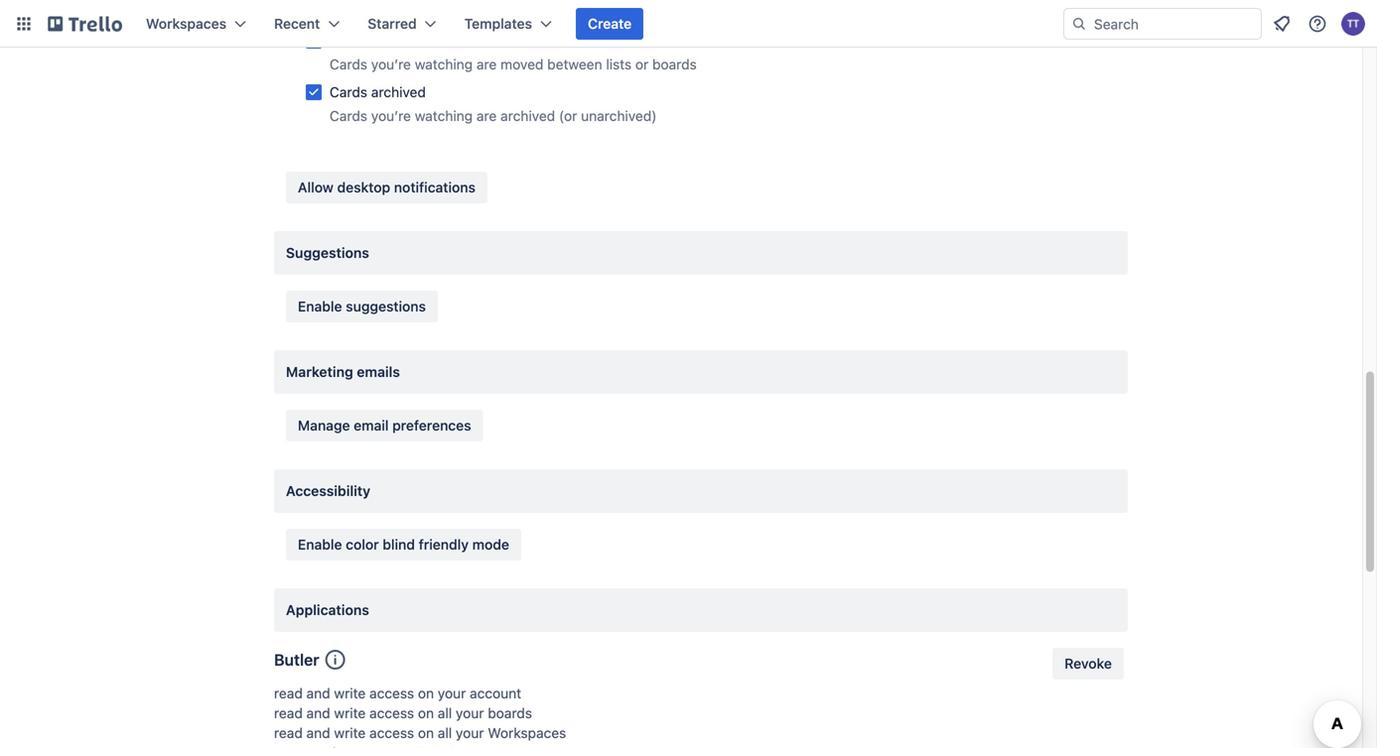 Task type: locate. For each thing, give the bounding box(es) containing it.
2 read from the top
[[274, 706, 303, 722]]

cards for cards you're watching are archived (or unarchived)
[[330, 108, 367, 124]]

1 vertical spatial you're
[[371, 108, 411, 124]]

notifications
[[394, 179, 476, 196]]

your
[[438, 686, 466, 702], [456, 706, 484, 722], [456, 725, 484, 742]]

boards right 'or'
[[652, 56, 697, 72]]

0 vertical spatial all
[[438, 706, 452, 722]]

enable color blind friendly mode
[[298, 537, 509, 553]]

archived
[[371, 84, 426, 100], [501, 108, 555, 124]]

1 vertical spatial on
[[418, 706, 434, 722]]

0 vertical spatial write
[[334, 686, 366, 702]]

2 vertical spatial on
[[418, 725, 434, 742]]

0 notifications image
[[1270, 12, 1294, 36]]

2 vertical spatial write
[[334, 725, 366, 742]]

cards
[[330, 32, 367, 49], [330, 56, 367, 72], [330, 84, 367, 100], [330, 108, 367, 124]]

workspaces
[[146, 15, 226, 32], [488, 725, 566, 742]]

watching for cards moved
[[415, 56, 473, 72]]

1 watching from the top
[[415, 56, 473, 72]]

0 horizontal spatial boards
[[488, 706, 532, 722]]

0 vertical spatial your
[[438, 686, 466, 702]]

boards down account
[[488, 706, 532, 722]]

0 vertical spatial on
[[418, 686, 434, 702]]

1 vertical spatial enable
[[298, 537, 342, 553]]

4 cards from the top
[[330, 108, 367, 124]]

enable suggestions link
[[286, 291, 438, 323]]

you're down cards archived
[[371, 108, 411, 124]]

2 and from the top
[[306, 706, 330, 722]]

starred button
[[356, 8, 449, 40]]

email
[[354, 418, 389, 434]]

moved down templates 'popup button'
[[501, 56, 544, 72]]

you're down cards moved
[[371, 56, 411, 72]]

all
[[438, 706, 452, 722], [438, 725, 452, 742]]

enable for enable color blind friendly mode
[[298, 537, 342, 553]]

access
[[370, 686, 414, 702], [370, 706, 414, 722], [370, 725, 414, 742]]

(or
[[559, 108, 577, 124]]

2 watching from the top
[[415, 108, 473, 124]]

None button
[[1053, 648, 1124, 680]]

enable down the suggestions
[[298, 298, 342, 315]]

preferences
[[392, 418, 471, 434]]

0 vertical spatial moved
[[371, 32, 414, 49]]

0 vertical spatial and
[[306, 686, 330, 702]]

2 vertical spatial and
[[306, 725, 330, 742]]

cards you're watching are moved between lists or boards
[[330, 56, 697, 72]]

1 vertical spatial are
[[477, 108, 497, 124]]

1 write from the top
[[334, 686, 366, 702]]

templates button
[[453, 8, 564, 40]]

you're
[[371, 56, 411, 72], [371, 108, 411, 124]]

2 vertical spatial read
[[274, 725, 303, 742]]

1 horizontal spatial boards
[[652, 56, 697, 72]]

cards you're watching are archived (or unarchived)
[[330, 108, 657, 124]]

0 vertical spatial you're
[[371, 56, 411, 72]]

0 vertical spatial access
[[370, 686, 414, 702]]

moved down starred
[[371, 32, 414, 49]]

are for moved
[[477, 56, 497, 72]]

0 vertical spatial boards
[[652, 56, 697, 72]]

3 cards from the top
[[330, 84, 367, 100]]

marketing
[[286, 364, 353, 380]]

accessibility
[[286, 483, 371, 499]]

2 cards from the top
[[330, 56, 367, 72]]

1 vertical spatial access
[[370, 706, 414, 722]]

unarchived)
[[581, 108, 657, 124]]

1 vertical spatial archived
[[501, 108, 555, 124]]

0 vertical spatial archived
[[371, 84, 426, 100]]

are
[[477, 56, 497, 72], [477, 108, 497, 124]]

1 vertical spatial watching
[[415, 108, 473, 124]]

watching
[[415, 56, 473, 72], [415, 108, 473, 124]]

0 horizontal spatial workspaces
[[146, 15, 226, 32]]

1 vertical spatial workspaces
[[488, 725, 566, 742]]

0 vertical spatial watching
[[415, 56, 473, 72]]

applications
[[286, 602, 369, 619]]

read
[[274, 686, 303, 702], [274, 706, 303, 722], [274, 725, 303, 742]]

watching for cards archived
[[415, 108, 473, 124]]

1 vertical spatial read
[[274, 706, 303, 722]]

enable left color
[[298, 537, 342, 553]]

2 you're from the top
[[371, 108, 411, 124]]

1 vertical spatial write
[[334, 706, 366, 722]]

on
[[418, 686, 434, 702], [418, 706, 434, 722], [418, 725, 434, 742]]

0 vertical spatial read
[[274, 686, 303, 702]]

0 vertical spatial workspaces
[[146, 15, 226, 32]]

2 enable from the top
[[298, 537, 342, 553]]

manage email preferences link
[[286, 410, 483, 442]]

back to home image
[[48, 8, 122, 40]]

0 vertical spatial are
[[477, 56, 497, 72]]

1 vertical spatial moved
[[501, 56, 544, 72]]

account
[[470, 686, 521, 702]]

emails
[[357, 364, 400, 380]]

create button
[[576, 8, 644, 40]]

create
[[588, 15, 632, 32]]

2 access from the top
[[370, 706, 414, 722]]

boards
[[652, 56, 697, 72], [488, 706, 532, 722]]

1 horizontal spatial workspaces
[[488, 725, 566, 742]]

1 vertical spatial boards
[[488, 706, 532, 722]]

write
[[334, 686, 366, 702], [334, 706, 366, 722], [334, 725, 366, 742]]

enable
[[298, 298, 342, 315], [298, 537, 342, 553]]

are down cards you're watching are moved between lists or boards
[[477, 108, 497, 124]]

2 are from the top
[[477, 108, 497, 124]]

moved
[[371, 32, 414, 49], [501, 56, 544, 72]]

are down templates
[[477, 56, 497, 72]]

1 vertical spatial all
[[438, 725, 452, 742]]

boards inside the read and write access on your account read and write access on all your boards read and write access on all your workspaces
[[488, 706, 532, 722]]

and
[[306, 686, 330, 702], [306, 706, 330, 722], [306, 725, 330, 742]]

enable suggestions
[[298, 298, 426, 315]]

archived left "(or"
[[501, 108, 555, 124]]

2 vertical spatial access
[[370, 725, 414, 742]]

you're for moved
[[371, 56, 411, 72]]

1 enable from the top
[[298, 298, 342, 315]]

archived down cards moved
[[371, 84, 426, 100]]

1 you're from the top
[[371, 56, 411, 72]]

1 are from the top
[[477, 56, 497, 72]]

1 vertical spatial and
[[306, 706, 330, 722]]

watching down cards archived
[[415, 108, 473, 124]]

0 vertical spatial enable
[[298, 298, 342, 315]]

watching down starred dropdown button
[[415, 56, 473, 72]]

cards archived
[[330, 84, 426, 100]]

1 horizontal spatial moved
[[501, 56, 544, 72]]

cards for cards moved
[[330, 32, 367, 49]]

1 cards from the top
[[330, 32, 367, 49]]



Task type: describe. For each thing, give the bounding box(es) containing it.
2 vertical spatial your
[[456, 725, 484, 742]]

are for archived
[[477, 108, 497, 124]]

workspaces inside popup button
[[146, 15, 226, 32]]

desktop
[[337, 179, 390, 196]]

allow desktop notifications
[[298, 179, 476, 196]]

open information menu image
[[1308, 14, 1328, 34]]

3 on from the top
[[418, 725, 434, 742]]

1 horizontal spatial archived
[[501, 108, 555, 124]]

recent button
[[262, 8, 352, 40]]

3 write from the top
[[334, 725, 366, 742]]

cards moved
[[330, 32, 414, 49]]

or
[[635, 56, 649, 72]]

3 read from the top
[[274, 725, 303, 742]]

starred
[[368, 15, 417, 32]]

lists
[[606, 56, 632, 72]]

mode
[[472, 537, 509, 553]]

0 horizontal spatial archived
[[371, 84, 426, 100]]

workspaces button
[[134, 8, 258, 40]]

1 and from the top
[[306, 686, 330, 702]]

allow desktop notifications link
[[286, 172, 488, 204]]

1 vertical spatial your
[[456, 706, 484, 722]]

between
[[547, 56, 602, 72]]

cards for cards archived
[[330, 84, 367, 100]]

1 all from the top
[[438, 706, 452, 722]]

search image
[[1071, 16, 1087, 32]]

primary element
[[0, 0, 1377, 48]]

cards for cards you're watching are moved between lists or boards
[[330, 56, 367, 72]]

recent
[[274, 15, 320, 32]]

manage
[[298, 418, 350, 434]]

color
[[346, 537, 379, 553]]

suggestions
[[346, 298, 426, 315]]

enable for enable suggestions
[[298, 298, 342, 315]]

blind
[[383, 537, 415, 553]]

read and write access on your account read and write access on all your boards read and write access on all your workspaces
[[274, 686, 566, 742]]

2 all from the top
[[438, 725, 452, 742]]

2 on from the top
[[418, 706, 434, 722]]

2 write from the top
[[334, 706, 366, 722]]

suggestions
[[286, 245, 369, 261]]

1 read from the top
[[274, 686, 303, 702]]

allow
[[298, 179, 334, 196]]

Search field
[[1087, 9, 1261, 39]]

you're for archived
[[371, 108, 411, 124]]

templates
[[464, 15, 532, 32]]

enable color blind friendly mode link
[[286, 529, 521, 561]]

terry turtle (terryturtle) image
[[1342, 12, 1365, 36]]

butler
[[274, 651, 319, 670]]

workspaces inside the read and write access on your account read and write access on all your boards read and write access on all your workspaces
[[488, 725, 566, 742]]

1 on from the top
[[418, 686, 434, 702]]

3 and from the top
[[306, 725, 330, 742]]

0 horizontal spatial moved
[[371, 32, 414, 49]]

3 access from the top
[[370, 725, 414, 742]]

friendly
[[419, 537, 469, 553]]

1 access from the top
[[370, 686, 414, 702]]

manage email preferences
[[298, 418, 471, 434]]

marketing emails
[[286, 364, 400, 380]]



Task type: vqa. For each thing, say whether or not it's contained in the screenshot.
search field
yes



